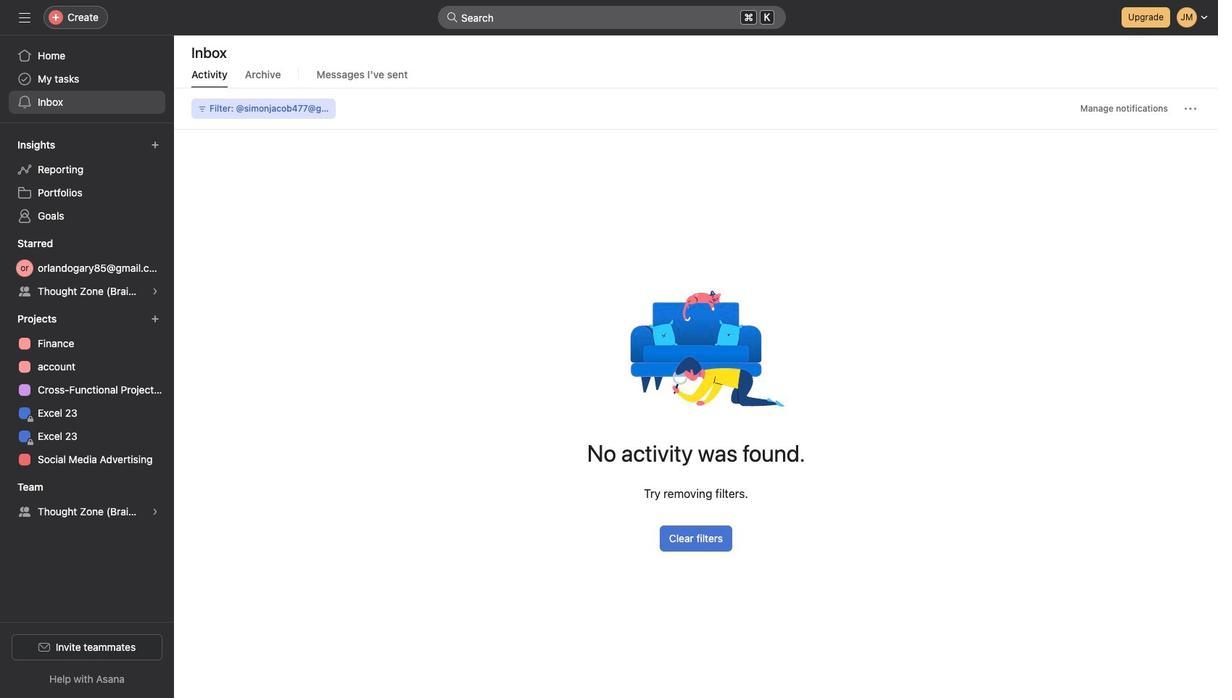 Task type: describe. For each thing, give the bounding box(es) containing it.
teams element
[[0, 474, 174, 527]]

see details, thought zone (brainstorm space) image
[[151, 287, 160, 296]]

projects element
[[0, 306, 174, 474]]

new project or portfolio image
[[151, 315, 160, 323]]

more actions image
[[1185, 103, 1197, 115]]

global element
[[0, 36, 174, 123]]



Task type: vqa. For each thing, say whether or not it's contained in the screenshot.
1st The See Details, Thought Zone (Brainstorm Space) image from the top of the page
yes



Task type: locate. For each thing, give the bounding box(es) containing it.
insights element
[[0, 132, 174, 231]]

new insights image
[[151, 141, 160, 149]]

None field
[[438, 6, 786, 29]]

prominent image
[[447, 12, 458, 23]]

hide sidebar image
[[19, 12, 30, 23]]

Search tasks, projects, and more text field
[[438, 6, 786, 29]]

starred element
[[0, 231, 174, 306]]

see details, thought zone (brainstorm space) image
[[151, 508, 160, 516]]

or image
[[20, 260, 29, 277]]



